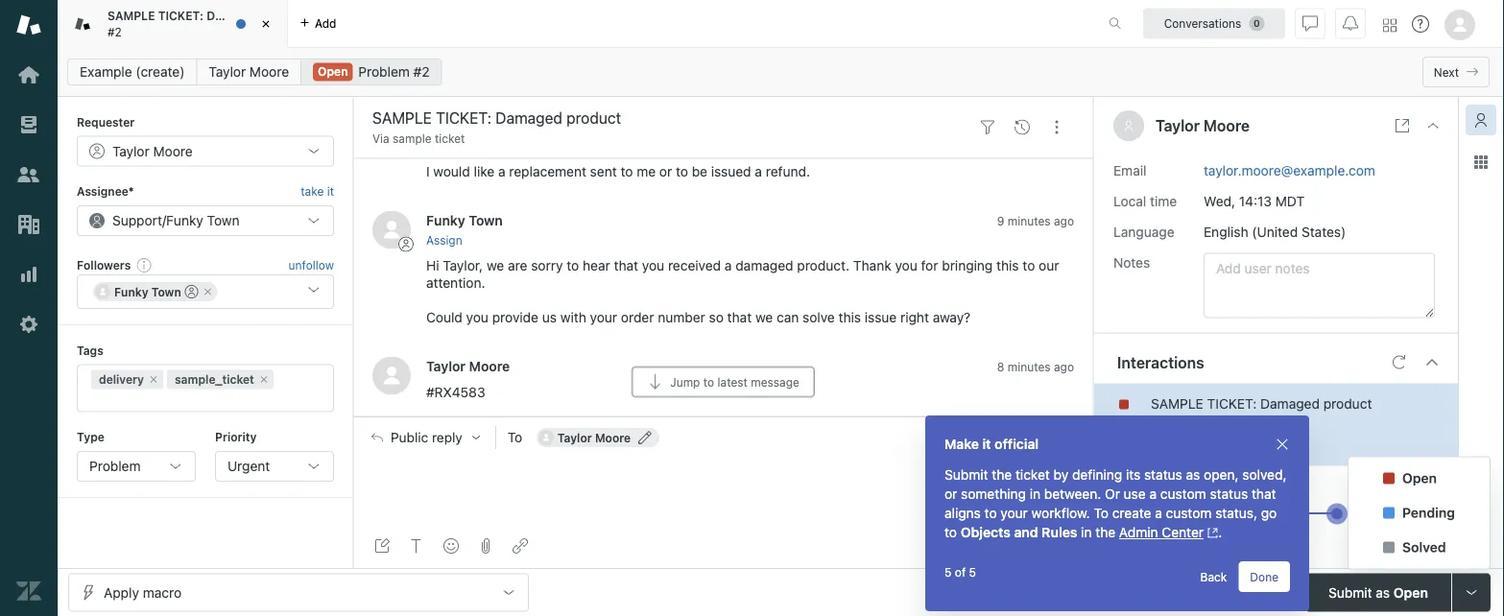 Task type: locate. For each thing, give the bounding box(es) containing it.
ago inside sample ticket: damaged product 9 minutes ago
[[1208, 418, 1228, 432]]

1 vertical spatial hi
[[426, 257, 439, 273]]

1 vertical spatial damaged
[[1261, 396, 1320, 411]]

moore up '#rx4583'
[[469, 358, 510, 374]]

to inside submit the ticket by defining its status as open, solved, or something in between. or use a custom status that aligns to your workflow.
[[985, 505, 997, 521]]

to left the taylor.moore@example.com image on the left
[[508, 429, 522, 445]]

moore left "edit user" icon
[[595, 431, 631, 444]]

1 horizontal spatial 9
[[1151, 418, 1158, 432]]

close image up the 'solved,'
[[1275, 437, 1290, 452]]

hi inside hi taylor, we are sorry to hear that you received a damaged product. thank you for bringing this to our attention.
[[426, 257, 439, 273]]

english (united states)
[[1204, 224, 1346, 240]]

assign button
[[426, 232, 462, 249]]

issue
[[865, 309, 897, 325]]

1 vertical spatial taylor moore link
[[426, 358, 510, 374]]

zendesk support image
[[16, 12, 41, 37]]

1 vertical spatial avatar image
[[372, 357, 411, 395]]

taylor moore down close image
[[209, 64, 289, 80]]

your right with
[[590, 309, 617, 325]]

taylor moore inside conversationlabel log
[[426, 358, 510, 374]]

tab
[[58, 0, 308, 48]]

i right the "there,"
[[483, 129, 486, 144]]

it for make
[[983, 436, 991, 452]]

taylor
[[209, 64, 246, 80], [1156, 117, 1200, 135], [426, 358, 466, 374], [558, 431, 592, 444]]

taylor moore link up '#rx4583'
[[426, 358, 510, 374]]

that inside submit the ticket by defining its status as open, solved, or something in between. or use a custom status that aligns to your workflow.
[[1252, 486, 1276, 502]]

a right has
[[947, 129, 954, 144]]

there,
[[443, 129, 479, 144]]

assign
[[426, 234, 462, 247]]

0 horizontal spatial 9
[[997, 214, 1005, 227]]

make it official
[[945, 436, 1039, 452]]

we
[[487, 257, 504, 273], [756, 309, 773, 325]]

1 vertical spatial as
[[1376, 585, 1390, 600]]

take
[[301, 185, 324, 198]]

avatar image left '#rx4583'
[[372, 357, 411, 395]]

moore down close image
[[250, 64, 289, 80]]

sample for sample ticket: damaged product #2
[[108, 9, 155, 23]]

make it official dialog
[[925, 416, 1309, 612]]

taylor moore link
[[196, 59, 302, 85], [426, 358, 510, 374]]

ticket: up 9 minutes ago text box
[[1207, 396, 1257, 411]]

ticket: inside sample ticket: damaged product 9 minutes ago
[[1207, 396, 1257, 411]]

the left 'mail'
[[679, 129, 699, 144]]

minutes right 8
[[1008, 360, 1051, 374]]

1 horizontal spatial this
[[997, 257, 1019, 273]]

1 vertical spatial custom
[[1166, 505, 1212, 521]]

8 minutes ago text field
[[997, 360, 1074, 374]]

in right "rules"
[[1081, 525, 1092, 540]]

this right bringing
[[997, 257, 1019, 273]]

5 of 5 back
[[945, 565, 1227, 584]]

main element
[[0, 0, 58, 616]]

type
[[77, 431, 105, 444]]

0 vertical spatial taylor moore link
[[196, 59, 302, 85]]

0 horizontal spatial submit
[[945, 467, 988, 483]]

hi left the "there,"
[[426, 129, 439, 144]]

1 vertical spatial sample
[[1151, 396, 1204, 411]]

user image
[[1123, 120, 1135, 132], [1125, 121, 1133, 131]]

ticket: for sample ticket: damaged product #2
[[158, 9, 203, 23]]

this left issue
[[839, 309, 861, 325]]

damaged inside sample ticket: damaged product 9 minutes ago
[[1261, 396, 1320, 411]]

could you provide us with your order number so that we can solve this issue right away?
[[426, 309, 971, 325]]

damaged inside sample ticket: damaged product #2
[[207, 9, 260, 23]]

to create a custom status, go to
[[945, 505, 1277, 540]]

0 horizontal spatial ticket
[[435, 132, 465, 145]]

views image
[[16, 112, 41, 137]]

this
[[997, 257, 1019, 273], [839, 309, 861, 325]]

to down aligns
[[945, 525, 957, 540]]

mdt
[[1276, 193, 1305, 209]]

1 horizontal spatial it
[[983, 436, 991, 452]]

1 vertical spatial or
[[945, 486, 957, 502]]

1 vertical spatial status
[[1210, 486, 1248, 502]]

avatar image
[[372, 211, 411, 249], [372, 357, 411, 395]]

your inside submit the ticket by defining its status as open, solved, or something in between. or use a custom status that aligns to your workflow.
[[1001, 505, 1028, 521]]

and inside conversationlabel log
[[732, 129, 755, 144]]

i would like a replacement sent to me or to be issued a refund.
[[426, 163, 810, 179]]

status right its
[[1144, 467, 1183, 483]]

via
[[372, 132, 389, 145]]

sample for sample ticket: damaged product 9 minutes ago
[[1151, 396, 1204, 411]]

1 5 from the left
[[945, 565, 952, 579]]

0 vertical spatial we
[[487, 257, 504, 273]]

product inside sample ticket: damaged product #2
[[263, 9, 308, 23]]

insert emojis image
[[444, 539, 459, 554]]

0 vertical spatial your
[[590, 309, 617, 325]]

product inside sample ticket: damaged product 9 minutes ago
[[1324, 396, 1372, 411]]

0 horizontal spatial close image
[[1275, 437, 1290, 452]]

or up aligns
[[945, 486, 957, 502]]

1 horizontal spatial status
[[1210, 486, 1248, 502]]

ticket for the
[[1016, 467, 1050, 483]]

that
[[816, 129, 840, 144], [614, 257, 638, 273], [727, 309, 752, 325], [1252, 486, 1276, 502]]

Subject field
[[369, 107, 967, 130]]

back
[[1201, 570, 1227, 584]]

0 horizontal spatial received
[[490, 129, 543, 144]]

1 horizontal spatial product
[[1324, 396, 1372, 411]]

next
[[1434, 65, 1459, 79]]

to down something
[[985, 505, 997, 521]]

sample up #2
[[108, 9, 155, 23]]

as
[[1186, 467, 1200, 483], [1376, 585, 1390, 600]]

objects
[[961, 525, 1011, 540]]

hear
[[583, 257, 610, 273]]

1 vertical spatial product
[[1324, 396, 1372, 411]]

1 horizontal spatial to
[[1094, 505, 1109, 521]]

minutes up our
[[1008, 214, 1051, 227]]

damaged for sample ticket: damaged product 9 minutes ago
[[1261, 396, 1320, 411]]

defining
[[1072, 467, 1122, 483]]

in
[[665, 129, 676, 144], [985, 129, 996, 144], [1030, 486, 1041, 502], [1081, 525, 1092, 540]]

0 vertical spatial ago
[[1054, 214, 1074, 227]]

Add user notes text field
[[1204, 253, 1435, 318]]

1 horizontal spatial i
[[483, 129, 486, 144]]

avatar image left assign
[[372, 211, 411, 249]]

1 vertical spatial close image
[[1275, 437, 1290, 452]]

or inside submit the ticket by defining its status as open, solved, or something in between. or use a custom status that aligns to your workflow.
[[945, 486, 957, 502]]

1 horizontal spatial sample
[[1151, 396, 1204, 411]]

received
[[490, 129, 543, 144], [668, 257, 721, 273]]

1 horizontal spatial your
[[1001, 505, 1028, 521]]

0 vertical spatial or
[[659, 163, 672, 179]]

ticket left the by
[[1016, 467, 1050, 483]]

0 horizontal spatial to
[[508, 429, 522, 445]]

5 left of
[[945, 565, 952, 579]]

you
[[642, 257, 664, 273], [895, 257, 918, 273], [466, 309, 489, 325]]

0 vertical spatial close image
[[1426, 118, 1441, 133]]

submit down make
[[945, 467, 988, 483]]

9 minutes ago text field
[[997, 214, 1074, 227]]

0 vertical spatial submit
[[945, 467, 988, 483]]

it inside button
[[327, 185, 334, 198]]

1 horizontal spatial ticket:
[[1207, 396, 1257, 411]]

notes
[[1114, 254, 1150, 270]]

ticket inside submit the ticket by defining its status as open, solved, or something in between. or use a custom status that aligns to your workflow.
[[1016, 467, 1050, 483]]

taylor down sample ticket: damaged product #2
[[209, 64, 246, 80]]

1 horizontal spatial submit
[[1329, 585, 1372, 600]]

done button
[[1239, 562, 1290, 592]]

local
[[1114, 193, 1146, 209]]

0 vertical spatial as
[[1186, 467, 1200, 483]]

0 horizontal spatial status
[[1144, 467, 1183, 483]]

0 vertical spatial product
[[263, 9, 308, 23]]

open,
[[1204, 467, 1239, 483]]

received left my
[[490, 129, 543, 144]]

sample inside sample ticket: damaged product #2
[[108, 9, 155, 23]]

product for sample ticket: damaged product 9 minutes ago
[[1324, 396, 1372, 411]]

you up order
[[642, 257, 664, 273]]

ago up our
[[1054, 214, 1074, 227]]

me
[[637, 163, 656, 179]]

(opens in a new tab) image
[[1204, 527, 1219, 539]]

we left the can
[[756, 309, 773, 325]]

damaged
[[736, 257, 793, 273]]

you right could
[[466, 309, 489, 325]]

1 vertical spatial ago
[[1054, 360, 1074, 374]]

sample inside sample ticket: damaged product 9 minutes ago
[[1151, 396, 1204, 411]]

view more details image
[[1395, 118, 1410, 133]]

close image
[[1426, 118, 1441, 133], [1275, 437, 1290, 452]]

0 horizontal spatial it
[[327, 185, 334, 198]]

2 avatar image from the top
[[372, 357, 411, 395]]

0 vertical spatial damaged
[[207, 9, 260, 23]]

product
[[263, 9, 308, 23], [1324, 396, 1372, 411]]

0 vertical spatial avatar image
[[372, 211, 411, 249]]

thank
[[853, 257, 892, 273]]

it right make
[[983, 436, 991, 452]]

admin center link
[[1119, 525, 1219, 540]]

0 vertical spatial hi
[[426, 129, 439, 144]]

to inside to create a custom status, go to
[[945, 525, 957, 540]]

rules
[[1042, 525, 1078, 540]]

and left "rules"
[[1014, 525, 1038, 540]]

1 vertical spatial 9
[[1151, 418, 1158, 432]]

admin center
[[1119, 525, 1204, 540]]

a up admin center
[[1155, 505, 1162, 521]]

to inside to create a custom status, go to
[[1094, 505, 1109, 521]]

moore inside "secondary" element
[[250, 64, 289, 80]]

via sample ticket
[[372, 132, 465, 145]]

0 vertical spatial and
[[732, 129, 755, 144]]

a right use
[[1150, 486, 1157, 502]]

a left the damaged
[[725, 257, 732, 273]]

between.
[[1044, 486, 1101, 502]]

0 horizontal spatial and
[[732, 129, 755, 144]]

1 horizontal spatial or
[[945, 486, 957, 502]]

aligns
[[945, 505, 981, 521]]

the up something
[[992, 467, 1012, 483]]

0 horizontal spatial taylor moore link
[[196, 59, 302, 85]]

i left would
[[426, 163, 430, 179]]

1 vertical spatial minutes
[[1008, 360, 1051, 374]]

submit for submit the ticket by defining its status as open, solved, or something in between. or use a custom status that aligns to your workflow.
[[945, 467, 988, 483]]

minutes inside sample ticket: damaged product 9 minutes ago
[[1162, 418, 1205, 432]]

1 vertical spatial and
[[1014, 525, 1038, 540]]

0 horizontal spatial your
[[590, 309, 617, 325]]

for
[[921, 257, 938, 273]]

1 vertical spatial it
[[983, 436, 991, 452]]

that down the 'solved,'
[[1252, 486, 1276, 502]]

0 horizontal spatial product
[[263, 9, 308, 23]]

hi taylor, we are sorry to hear that you received a damaged product. thank you for bringing this to our attention.
[[426, 257, 1059, 291]]

ticket up would
[[435, 132, 465, 145]]

submit the ticket by defining its status as open, solved, or something in between. or use a custom status that aligns to your workflow.
[[945, 467, 1287, 521]]

my
[[546, 129, 565, 144]]

admin
[[1119, 525, 1158, 540]]

ticket: up (create)
[[158, 9, 203, 23]]

0 vertical spatial to
[[508, 429, 522, 445]]

submit inside submit the ticket by defining its status as open, solved, or something in between. or use a custom status that aligns to your workflow.
[[945, 467, 988, 483]]

0 vertical spatial this
[[997, 257, 1019, 273]]

2 vertical spatial open
[[1394, 585, 1428, 600]]

2 vertical spatial minutes
[[1162, 418, 1205, 432]]

1 vertical spatial your
[[1001, 505, 1028, 521]]

1 horizontal spatial received
[[668, 257, 721, 273]]

that right the hear
[[614, 257, 638, 273]]

a right like at the top
[[498, 163, 506, 179]]

2 5 from the left
[[969, 565, 976, 579]]

it for take
[[327, 185, 334, 198]]

conversationlabel log
[[353, 85, 1093, 417]]

secondary element
[[58, 53, 1504, 91]]

problem button
[[77, 451, 196, 482]]

ticket: inside sample ticket: damaged product #2
[[158, 9, 203, 23]]

1 horizontal spatial 5
[[969, 565, 976, 579]]

in up workflow.
[[1030, 486, 1041, 502]]

tags
[[77, 344, 103, 357]]

1 vertical spatial this
[[839, 309, 861, 325]]

0 vertical spatial it
[[327, 185, 334, 198]]

0 horizontal spatial 5
[[945, 565, 952, 579]]

status up status,
[[1210, 486, 1248, 502]]

2 horizontal spatial i
[[759, 129, 762, 144]]

5 right of
[[969, 565, 976, 579]]

1 vertical spatial to
[[1094, 505, 1109, 521]]

i left 'noticed'
[[759, 129, 762, 144]]

to down or
[[1094, 505, 1109, 521]]

1 avatar image from the top
[[372, 211, 411, 249]]

1 horizontal spatial you
[[642, 257, 664, 273]]

and
[[732, 129, 755, 144], [1014, 525, 1038, 540]]

0 horizontal spatial sample
[[108, 9, 155, 23]]

9 inside conversationlabel log
[[997, 214, 1005, 227]]

a inside to create a custom status, go to
[[1155, 505, 1162, 521]]

and right 'mail'
[[732, 129, 755, 144]]

1 horizontal spatial close image
[[1426, 118, 1441, 133]]

the
[[679, 129, 699, 144], [844, 129, 864, 144], [992, 467, 1012, 483], [1096, 525, 1116, 540]]

1 vertical spatial submit
[[1329, 585, 1372, 600]]

0 horizontal spatial ticket:
[[158, 9, 203, 23]]

ticket
[[435, 132, 465, 145], [1016, 467, 1050, 483]]

or
[[659, 163, 672, 179], [945, 486, 957, 502]]

0 vertical spatial ticket
[[435, 132, 465, 145]]

as inside submit the ticket by defining its status as open, solved, or something in between. or use a custom status that aligns to your workflow.
[[1186, 467, 1200, 483]]

minutes up open,
[[1162, 418, 1205, 432]]

replacement
[[509, 163, 586, 179]]

english
[[1204, 224, 1249, 240]]

1 horizontal spatial and
[[1014, 525, 1038, 540]]

0 horizontal spatial damaged
[[207, 9, 260, 23]]

1 vertical spatial we
[[756, 309, 773, 325]]

your down something
[[1001, 505, 1028, 521]]

unfollow button
[[289, 256, 334, 274]]

0 vertical spatial 9
[[997, 214, 1005, 227]]

taylor up time
[[1156, 117, 1200, 135]]

1 hi from the top
[[426, 129, 439, 144]]

armchair
[[568, 129, 623, 144]]

close image right view more details 'icon'
[[1426, 118, 1441, 133]]

0 horizontal spatial or
[[659, 163, 672, 179]]

taylor moore link down close image
[[196, 59, 302, 85]]

sent
[[590, 163, 617, 179]]

tabs tab list
[[58, 0, 1089, 48]]

priority
[[215, 431, 257, 444]]

customers image
[[16, 162, 41, 187]]

add attachment image
[[478, 539, 493, 554]]

2 hi from the top
[[426, 257, 439, 273]]

1 horizontal spatial as
[[1376, 585, 1390, 600]]

2 vertical spatial ago
[[1208, 418, 1228, 432]]

0 vertical spatial status
[[1144, 467, 1183, 483]]

it right "take"
[[327, 185, 334, 198]]

in inside submit the ticket by defining its status as open, solved, or something in between. or use a custom status that aligns to your workflow.
[[1030, 486, 1041, 502]]

0 horizontal spatial we
[[487, 257, 504, 273]]

can
[[777, 309, 799, 325]]

0 horizontal spatial you
[[466, 309, 489, 325]]

1 vertical spatial ticket:
[[1207, 396, 1257, 411]]

customer context image
[[1474, 112, 1489, 128]]

1 vertical spatial received
[[668, 257, 721, 273]]

funky town link
[[426, 212, 503, 228]]

ago right 8
[[1054, 360, 1074, 374]]

0 vertical spatial custom
[[1161, 486, 1206, 502]]

you left the for
[[895, 257, 918, 273]]

hi down assign
[[426, 257, 439, 273]]

1 horizontal spatial damaged
[[1261, 396, 1320, 411]]

ago
[[1054, 214, 1074, 227], [1054, 360, 1074, 374], [1208, 418, 1228, 432]]

taylor moore up '#rx4583'
[[426, 358, 510, 374]]

moore up wed,
[[1204, 117, 1250, 135]]

admin image
[[16, 312, 41, 337]]

sample up 9 minutes ago text box
[[1151, 396, 1204, 411]]

0 vertical spatial sample
[[108, 9, 155, 23]]

it inside dialog
[[983, 436, 991, 452]]

1 horizontal spatial ticket
[[1016, 467, 1050, 483]]

wed,
[[1204, 193, 1236, 209]]

0 vertical spatial minutes
[[1008, 214, 1051, 227]]

or right "me"
[[659, 163, 672, 179]]

0 vertical spatial ticket:
[[158, 9, 203, 23]]

solved
[[1403, 540, 1446, 555]]

as left open,
[[1186, 467, 1200, 483]]

1 vertical spatial ticket
[[1016, 467, 1050, 483]]

taylor right the taylor.moore@example.com image on the left
[[558, 431, 592, 444]]

make
[[945, 436, 979, 452]]

zendesk image
[[16, 579, 41, 604]]

received up could you provide us with your order number so that we can solve this issue right away?
[[668, 257, 721, 273]]

next button
[[1423, 57, 1490, 87]]

us
[[542, 309, 557, 325]]

as left displays possible ticket submission types icon
[[1376, 585, 1390, 600]]

we left "are"
[[487, 257, 504, 273]]

get help image
[[1412, 15, 1429, 33]]

taylor up '#rx4583'
[[426, 358, 466, 374]]

ago up open,
[[1208, 418, 1228, 432]]

0 vertical spatial open
[[318, 65, 348, 78]]

0 horizontal spatial as
[[1186, 467, 1200, 483]]

refund.
[[766, 163, 810, 179]]

submit right done button
[[1329, 585, 1372, 600]]

material
[[868, 129, 917, 144]]



Task type: vqa. For each thing, say whether or not it's contained in the screenshot.
TAB LIST containing Get started
no



Task type: describe. For each thing, give the bounding box(es) containing it.
8 minutes ago
[[997, 360, 1074, 374]]

2 horizontal spatial you
[[895, 257, 918, 273]]

like
[[474, 163, 495, 179]]

we inside hi taylor, we are sorry to hear that you received a damaged product. thank you for bringing this to our attention.
[[487, 257, 504, 273]]

status,
[[1216, 505, 1258, 521]]

attention.
[[426, 275, 485, 291]]

submit as open
[[1329, 585, 1428, 600]]

taylor moore inside "secondary" element
[[209, 64, 289, 80]]

take it
[[301, 185, 334, 198]]

sample ticket: damaged product #2
[[108, 9, 308, 38]]

a inside hi taylor, we are sorry to hear that you received a damaged product. thank you for bringing this to our attention.
[[725, 257, 732, 273]]

take it button
[[301, 182, 334, 201]]

or inside conversationlabel log
[[659, 163, 672, 179]]

today
[[627, 129, 661, 144]]

assignee*
[[77, 185, 134, 198]]

9 minutes ago
[[997, 214, 1074, 227]]

ticket: for sample ticket: damaged product 9 minutes ago
[[1207, 396, 1257, 411]]

open link
[[301, 59, 442, 85]]

solve
[[803, 309, 835, 325]]

done
[[1250, 570, 1279, 584]]

edit user image
[[639, 431, 652, 444]]

mail
[[703, 129, 728, 144]]

the left material
[[844, 129, 864, 144]]

open inside "secondary" element
[[318, 65, 348, 78]]

damaged for sample ticket: damaged product #2
[[207, 9, 260, 23]]

that inside hi taylor, we are sorry to hear that you received a damaged product. thank you for bringing this to our attention.
[[614, 257, 638, 273]]

noticed
[[766, 129, 812, 144]]

so
[[709, 309, 724, 325]]

to left our
[[1023, 257, 1035, 273]]

unfollow
[[289, 258, 334, 272]]

minutes for hi taylor, we are sorry to hear that you received a damaged product. thank you for bringing this to our attention.
[[1008, 214, 1051, 227]]

funky
[[426, 212, 465, 228]]

1 vertical spatial open
[[1403, 470, 1437, 486]]

away?
[[933, 309, 971, 325]]

conversations button
[[1143, 8, 1285, 39]]

get started image
[[16, 62, 41, 87]]

tear
[[957, 129, 982, 144]]

its
[[1126, 467, 1141, 483]]

format text image
[[409, 539, 424, 554]]

sample
[[393, 132, 432, 145]]

events image
[[1015, 120, 1030, 135]]

our
[[1039, 257, 1059, 273]]

taylor,
[[443, 257, 483, 273]]

town
[[469, 212, 503, 228]]

sample ticket: damaged product 9 minutes ago
[[1151, 396, 1372, 432]]

in right the today
[[665, 129, 676, 144]]

with
[[560, 309, 586, 325]]

submit for submit as open
[[1329, 585, 1372, 600]]

close image
[[256, 14, 276, 34]]

14:13
[[1239, 193, 1272, 209]]

a inside submit the ticket by defining its status as open, solved, or something in between. or use a custom status that aligns to your workflow.
[[1150, 486, 1157, 502]]

the inside submit the ticket by defining its status as open, solved, or something in between. or use a custom status that aligns to your workflow.
[[992, 467, 1012, 483]]

local time
[[1114, 193, 1177, 209]]

hi for hi there, i received my armchair today in the mail and i noticed that the material has a tear in it.
[[426, 129, 439, 144]]

issued
[[711, 163, 751, 179]]

to left "me"
[[621, 163, 633, 179]]

language
[[1114, 224, 1175, 240]]

order
[[621, 309, 654, 325]]

of
[[955, 565, 966, 579]]

.
[[1219, 525, 1223, 540]]

to for to create a custom status, go to
[[1094, 505, 1109, 521]]

urgent button
[[215, 451, 334, 482]]

urgent
[[228, 458, 270, 474]]

objects and rules in the
[[961, 525, 1119, 540]]

0 vertical spatial received
[[490, 129, 543, 144]]

#2
[[108, 25, 122, 38]]

back button
[[1189, 562, 1239, 592]]

provide
[[492, 309, 539, 325]]

taylor.moore@example.com image
[[538, 430, 554, 445]]

it.
[[1000, 129, 1012, 144]]

ticket for sample
[[435, 132, 465, 145]]

8
[[997, 360, 1005, 374]]

hi for hi taylor, we are sorry to hear that you received a damaged product. thank you for bringing this to our attention.
[[426, 257, 439, 273]]

workflow.
[[1032, 505, 1090, 521]]

0 horizontal spatial this
[[839, 309, 861, 325]]

0 horizontal spatial i
[[426, 163, 430, 179]]

funky town assign
[[426, 212, 503, 247]]

be
[[692, 163, 708, 179]]

right
[[901, 309, 929, 325]]

that right 'noticed'
[[816, 129, 840, 144]]

hi there, i received my armchair today in the mail and i noticed that the material has a tear in it.
[[426, 129, 1012, 144]]

solved,
[[1243, 467, 1287, 483]]

has
[[921, 129, 943, 144]]

sorry
[[531, 257, 563, 273]]

use
[[1124, 486, 1146, 502]]

that right so
[[727, 309, 752, 325]]

conversations
[[1164, 17, 1242, 30]]

received inside hi taylor, we are sorry to hear that you received a damaged product. thank you for bringing this to our attention.
[[668, 257, 721, 273]]

go
[[1261, 505, 1277, 521]]

moore inside conversationlabel log
[[469, 358, 510, 374]]

ago for hi taylor, we are sorry to hear that you received a damaged product. thank you for bringing this to our attention.
[[1054, 214, 1074, 227]]

example
[[80, 64, 132, 80]]

custom inside to create a custom status, go to
[[1166, 505, 1212, 521]]

something
[[961, 486, 1026, 502]]

a right issued in the top of the page
[[755, 163, 762, 179]]

this inside hi taylor, we are sorry to hear that you received a damaged product. thank you for bringing this to our attention.
[[997, 257, 1019, 273]]

to for to
[[508, 429, 522, 445]]

to left the hear
[[567, 257, 579, 273]]

1 horizontal spatial taylor moore link
[[426, 358, 510, 374]]

add link (cmd k) image
[[513, 539, 528, 554]]

(united
[[1252, 224, 1298, 240]]

taylor moore up wed,
[[1156, 117, 1250, 135]]

close image inside make it official dialog
[[1275, 437, 1290, 452]]

9 minutes ago text field
[[1151, 418, 1228, 432]]

ago for #rx4583
[[1054, 360, 1074, 374]]

1 horizontal spatial we
[[756, 309, 773, 325]]

apps image
[[1474, 155, 1489, 170]]

draft mode image
[[374, 539, 390, 554]]

and inside make it official dialog
[[1014, 525, 1038, 540]]

taylor inside "secondary" element
[[209, 64, 246, 80]]

taylor moore link inside "secondary" element
[[196, 59, 302, 85]]

tab containing sample ticket: damaged product
[[58, 0, 308, 48]]

taylor.moore@example.com
[[1204, 162, 1376, 178]]

would
[[433, 163, 470, 179]]

(create)
[[136, 64, 185, 80]]

taylor moore right the taylor.moore@example.com image on the left
[[558, 431, 631, 444]]

could
[[426, 309, 463, 325]]

states)
[[1302, 224, 1346, 240]]

displays possible ticket submission types image
[[1464, 585, 1479, 600]]

in left it.
[[985, 129, 996, 144]]

minutes for #rx4583
[[1008, 360, 1051, 374]]

email
[[1114, 162, 1147, 178]]

to left be
[[676, 163, 688, 179]]

example (create) button
[[67, 59, 197, 85]]

the down create
[[1096, 525, 1116, 540]]

9 inside sample ticket: damaged product 9 minutes ago
[[1151, 418, 1158, 432]]

reporting image
[[16, 262, 41, 287]]

your inside conversationlabel log
[[590, 309, 617, 325]]

Public reply composer text field
[[363, 458, 1085, 498]]

zendesk products image
[[1383, 19, 1397, 32]]

taylor inside conversationlabel log
[[426, 358, 466, 374]]

custom inside submit the ticket by defining its status as open, solved, or something in between. or use a custom status that aligns to your workflow.
[[1161, 486, 1206, 502]]

by
[[1054, 467, 1069, 483]]

organizations image
[[16, 212, 41, 237]]

product for sample ticket: damaged product #2
[[263, 9, 308, 23]]



